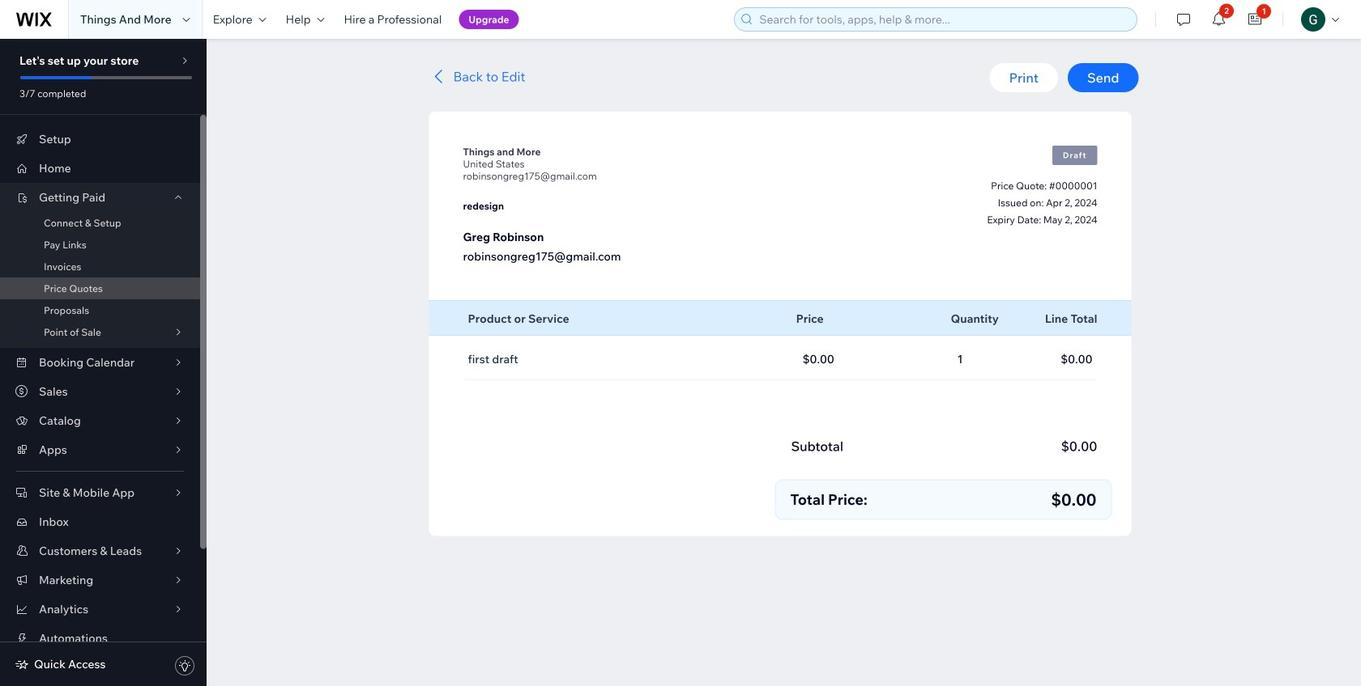 Task type: locate. For each thing, give the bounding box(es) containing it.
sidebar element
[[0, 39, 207, 687]]

Search for tools, apps, help & more... field
[[754, 8, 1132, 31]]



Task type: vqa. For each thing, say whether or not it's contained in the screenshot.
Search for tools, apps, help & more... field at the right top
yes



